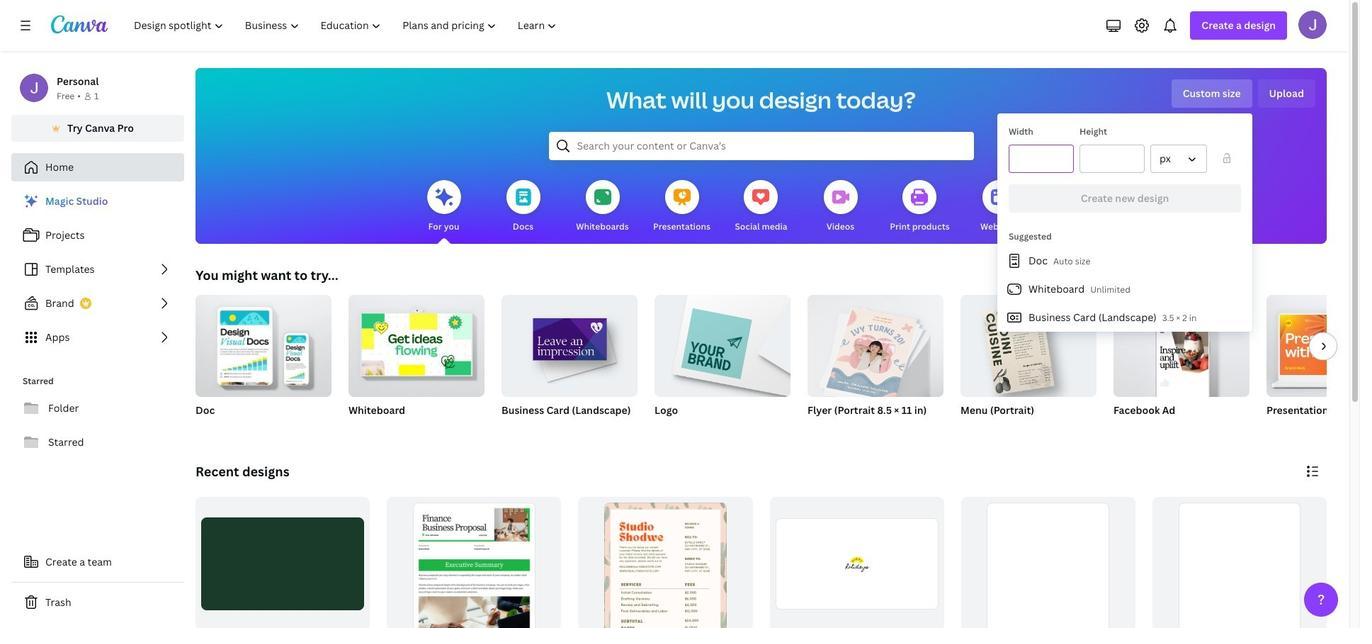 Task type: locate. For each thing, give the bounding box(es) containing it.
group
[[349, 289, 485, 435], [349, 289, 485, 397], [502, 289, 638, 435], [502, 289, 638, 397], [655, 289, 791, 435], [655, 289, 791, 397], [808, 289, 944, 435], [808, 289, 944, 401], [196, 295, 332, 435], [196, 295, 332, 397], [961, 295, 1097, 435], [961, 295, 1097, 397], [1114, 295, 1250, 435], [1114, 295, 1250, 397], [1267, 295, 1361, 435], [1267, 295, 1361, 397], [387, 497, 562, 628], [579, 497, 753, 628], [770, 497, 945, 628], [962, 497, 1136, 628], [1153, 497, 1328, 628]]

Search search field
[[577, 133, 946, 159]]

None search field
[[549, 132, 974, 160]]

top level navigation element
[[125, 11, 570, 40]]

0 horizontal spatial list
[[11, 187, 184, 352]]

None number field
[[1019, 145, 1065, 172], [1089, 145, 1136, 172], [1019, 145, 1065, 172], [1089, 145, 1136, 172]]

list
[[11, 187, 184, 352], [998, 247, 1253, 332]]

1 horizontal spatial list
[[998, 247, 1253, 332]]



Task type: describe. For each thing, give the bounding box(es) containing it.
jacob simon image
[[1299, 11, 1328, 39]]

Units: px button
[[1151, 145, 1208, 173]]



Task type: vqa. For each thing, say whether or not it's contained in the screenshot.
Units: px button
yes



